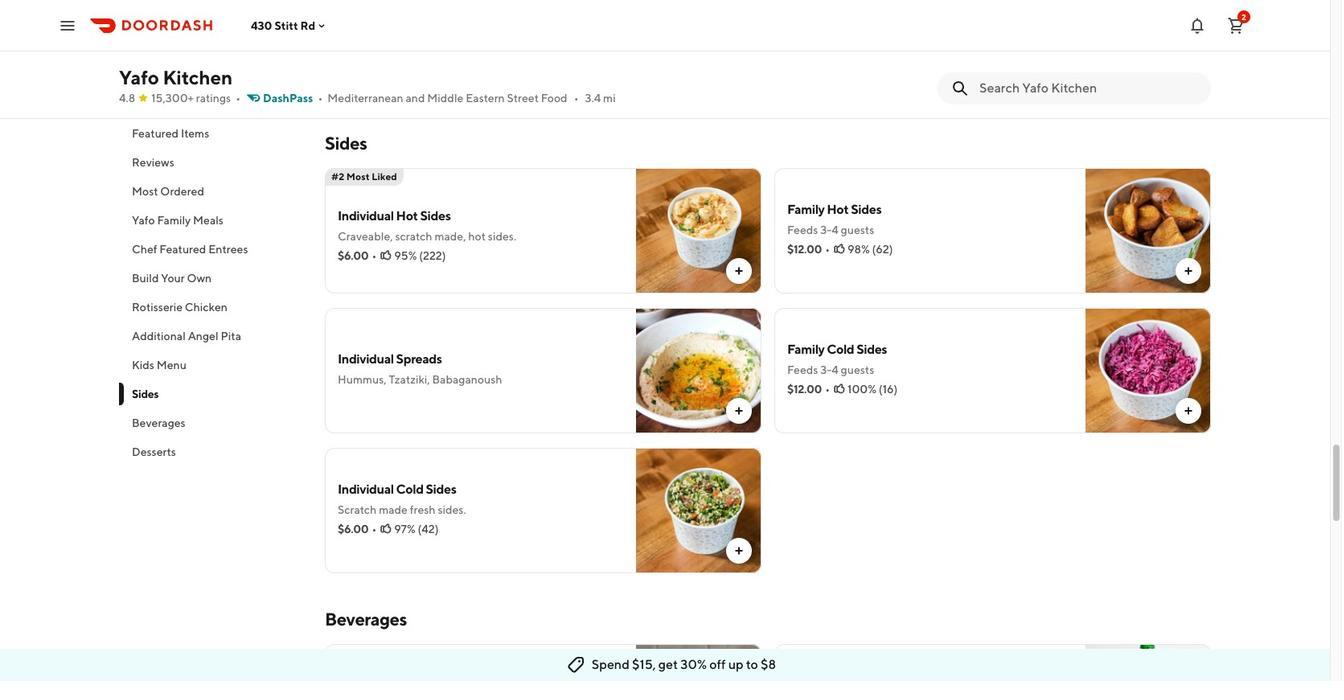 Task type: describe. For each thing, give the bounding box(es) containing it.
beverages inside button
[[132, 417, 186, 430]]

family cold sides image
[[1086, 308, 1212, 434]]

$6.00 • for 97% (42)
[[338, 523, 377, 536]]

mediterranean and middle eastern street food • 3.4 mi
[[328, 92, 616, 105]]

made,
[[435, 230, 466, 243]]

kids menu
[[132, 359, 187, 372]]

• down scratch
[[372, 523, 377, 536]]

individual for spreads
[[338, 352, 394, 367]]

babaganoush
[[432, 373, 503, 386]]

2 button
[[1221, 9, 1253, 41]]

most ordered button
[[119, 177, 306, 206]]

family cold sides feeds 3-4 guests
[[788, 342, 888, 377]]

hummus,
[[338, 373, 387, 386]]

kitchen
[[163, 66, 233, 89]]

notification bell image
[[1188, 16, 1208, 35]]

desserts button
[[119, 438, 306, 467]]

ordered
[[160, 185, 204, 198]]

rd
[[301, 19, 316, 32]]

off
[[710, 657, 726, 673]]

95%
[[394, 249, 417, 262]]

build your own button
[[119, 264, 306, 293]]

liked
[[372, 171, 397, 183]]

guests for hot
[[841, 224, 875, 237]]

yafo for yafo family meals
[[132, 214, 155, 227]]

hot for family
[[827, 202, 849, 217]]

sides for individual hot sides craveable, scratch made, hot sides.
[[420, 208, 451, 224]]

middle
[[427, 92, 464, 105]]

sides up #2
[[325, 133, 367, 154]]

yafo for yafo kitchen
[[119, 66, 159, 89]]

dashpass •
[[263, 92, 323, 105]]

featured items button
[[119, 119, 306, 148]]

3- for hot
[[821, 224, 832, 237]]

$6.00 for 95%
[[338, 249, 369, 262]]

1 vertical spatial featured
[[160, 243, 206, 256]]

entrees
[[209, 243, 248, 256]]

yafo family meals button
[[119, 206, 306, 235]]

98%
[[848, 243, 870, 256]]

mi
[[604, 92, 616, 105]]

craveable,
[[338, 230, 393, 243]]

0 vertical spatial featured
[[132, 127, 179, 140]]

spreads
[[396, 352, 442, 367]]

own
[[187, 272, 212, 285]]

98% (62)
[[848, 243, 894, 256]]

beverages button
[[119, 409, 306, 438]]

get
[[659, 657, 678, 673]]

scratch
[[338, 504, 377, 517]]

food
[[541, 92, 568, 105]]

add item to cart image for family hot sides
[[1183, 265, 1196, 278]]

430
[[251, 19, 272, 32]]

4 for hot
[[832, 224, 839, 237]]

$6.00 for 97%
[[338, 523, 369, 536]]

chicken
[[185, 301, 228, 314]]

up
[[729, 657, 744, 673]]

rotisserie
[[132, 301, 183, 314]]

meals
[[193, 214, 224, 227]]

(16)
[[879, 383, 898, 396]]

• down family cold sides feeds 3-4 guests
[[826, 383, 830, 396]]

reviews
[[132, 156, 174, 169]]

sides for family hot sides feeds 3-4 guests
[[851, 202, 882, 217]]

additional angel pita button
[[119, 322, 306, 351]]

hot
[[469, 230, 486, 243]]

family inside button
[[157, 214, 191, 227]]

15,300+
[[151, 92, 194, 105]]

(42)
[[418, 523, 439, 536]]

and
[[406, 92, 425, 105]]

430 stitt rd button
[[251, 19, 328, 32]]

chef featured entrees
[[132, 243, 248, 256]]

stitt
[[275, 19, 298, 32]]

2
[[1242, 12, 1247, 21]]

$7.25 •
[[338, 47, 373, 60]]

3- for cold
[[821, 364, 832, 377]]

#2 most liked
[[331, 171, 397, 183]]

pita
[[221, 330, 241, 343]]

kids
[[132, 359, 154, 372]]

add item to cart image
[[733, 265, 746, 278]]

your
[[161, 272, 185, 285]]

menu
[[157, 359, 187, 372]]

• right the $7.25
[[368, 47, 373, 60]]

(64)
[[414, 47, 436, 60]]

tzatziki,
[[389, 373, 430, 386]]

mediterranean
[[328, 92, 404, 105]]

(62)
[[873, 243, 894, 256]]

• down craveable, at top left
[[372, 249, 377, 262]]

• right dashpass
[[318, 92, 323, 105]]

family for family cold sides
[[788, 342, 825, 357]]

#2
[[331, 171, 345, 183]]

add item to cart image for family cold sides
[[1183, 405, 1196, 418]]

• down the family hot sides feeds 3-4 guests
[[826, 243, 830, 256]]

build
[[132, 272, 159, 285]]

rotisserie chicken
[[132, 301, 228, 314]]

4 for cold
[[832, 364, 839, 377]]

100%
[[848, 383, 877, 396]]

430 stitt rd
[[251, 19, 316, 32]]

cold for family
[[827, 342, 855, 357]]

build your own
[[132, 272, 212, 285]]

sides. inside individual cold sides scratch made fresh sides.
[[438, 504, 466, 517]]

92%
[[390, 47, 412, 60]]

15,300+ ratings •
[[151, 92, 241, 105]]

92% (64)
[[390, 47, 436, 60]]

$6.00 • for 95% (222)
[[338, 249, 377, 262]]



Task type: vqa. For each thing, say whether or not it's contained in the screenshot.
the Beverages button
yes



Task type: locate. For each thing, give the bounding box(es) containing it.
hot up 98%
[[827, 202, 849, 217]]

individual inside individual cold sides scratch made fresh sides.
[[338, 482, 394, 497]]

additional angel pita
[[132, 330, 241, 343]]

individual spreads hummus, tzatziki, babaganoush
[[338, 352, 503, 386]]

feeds inside the family hot sides feeds 3-4 guests
[[788, 224, 819, 237]]

2 $6.00 • from the top
[[338, 523, 377, 536]]

add item to cart image for individual cold sides
[[733, 545, 746, 558]]

3- inside the family hot sides feeds 3-4 guests
[[821, 224, 832, 237]]

additional
[[132, 330, 186, 343]]

organic juice or tea  1/2 gallon image
[[636, 644, 762, 682]]

individual up scratch
[[338, 482, 394, 497]]

family for family hot sides
[[788, 202, 825, 217]]

sides
[[325, 133, 367, 154], [851, 202, 882, 217], [420, 208, 451, 224], [857, 342, 888, 357], [132, 388, 159, 401], [426, 482, 457, 497]]

2 $6.00 from the top
[[338, 523, 369, 536]]

spend $15, get 30% off up to $8
[[592, 657, 777, 673]]

desserts
[[132, 446, 176, 459]]

1 horizontal spatial sides.
[[488, 230, 517, 243]]

feeds
[[788, 224, 819, 237], [788, 364, 819, 377]]

cold for individual
[[396, 482, 424, 497]]

individual inside individual hot sides craveable, scratch made, hot sides.
[[338, 208, 394, 224]]

$12.00 down the family hot sides feeds 3-4 guests
[[788, 243, 822, 256]]

$12.00 • for hot
[[788, 243, 830, 256]]

fresh
[[410, 504, 436, 517]]

eastern
[[466, 92, 505, 105]]

1 vertical spatial cold
[[396, 482, 424, 497]]

$12.00 •
[[788, 243, 830, 256], [788, 383, 830, 396]]

sides for family cold sides feeds 3-4 guests
[[857, 342, 888, 357]]

rotisserie chicken button
[[119, 293, 306, 322]]

4.8
[[119, 92, 135, 105]]

individual hot sides craveable, scratch made, hot sides.
[[338, 208, 517, 243]]

$12.00 down family cold sides feeds 3-4 guests
[[788, 383, 822, 396]]

$12.00 for family hot sides
[[788, 243, 822, 256]]

sides. right fresh
[[438, 504, 466, 517]]

1 $12.00 • from the top
[[788, 243, 830, 256]]

1 horizontal spatial cold
[[827, 342, 855, 357]]

cold inside individual cold sides scratch made fresh sides.
[[396, 482, 424, 497]]

1 vertical spatial beverages
[[325, 609, 407, 630]]

kids menu button
[[119, 351, 306, 380]]

1 vertical spatial $12.00
[[788, 383, 822, 396]]

most right #2
[[347, 171, 370, 183]]

0 horizontal spatial cold
[[396, 482, 424, 497]]

yafo
[[119, 66, 159, 89], [132, 214, 155, 227]]

feeds for family hot sides
[[788, 224, 819, 237]]

sides.
[[488, 230, 517, 243], [438, 504, 466, 517]]

0 vertical spatial 4
[[832, 224, 839, 237]]

0 vertical spatial most
[[347, 171, 370, 183]]

$8
[[761, 657, 777, 673]]

0 vertical spatial 3-
[[821, 224, 832, 237]]

• left the 3.4
[[574, 92, 579, 105]]

3 individual from the top
[[338, 482, 394, 497]]

hot up scratch
[[396, 208, 418, 224]]

1 vertical spatial $6.00 •
[[338, 523, 377, 536]]

individual inside individual spreads hummus, tzatziki, babaganoush
[[338, 352, 394, 367]]

to
[[747, 657, 759, 673]]

0 vertical spatial $12.00
[[788, 243, 822, 256]]

sides inside individual hot sides craveable, scratch made, hot sides.
[[420, 208, 451, 224]]

ratings
[[196, 92, 231, 105]]

sides inside the family hot sides feeds 3-4 guests
[[851, 202, 882, 217]]

95% (222)
[[394, 249, 446, 262]]

$15,
[[632, 657, 656, 673]]

0 vertical spatial $12.00 •
[[788, 243, 830, 256]]

$6.00 •
[[338, 249, 377, 262], [338, 523, 377, 536]]

family inside the family hot sides feeds 3-4 guests
[[788, 202, 825, 217]]

hot inside the family hot sides feeds 3-4 guests
[[827, 202, 849, 217]]

spend
[[592, 657, 630, 673]]

$6.00 • down scratch
[[338, 523, 377, 536]]

4 inside family cold sides feeds 3-4 guests
[[832, 364, 839, 377]]

$7.25
[[338, 47, 365, 60]]

0 vertical spatial feeds
[[788, 224, 819, 237]]

cold inside family cold sides feeds 3-4 guests
[[827, 342, 855, 357]]

1 3- from the top
[[821, 224, 832, 237]]

2 guests from the top
[[841, 364, 875, 377]]

1 vertical spatial $12.00 •
[[788, 383, 830, 396]]

guests inside family cold sides feeds 3-4 guests
[[841, 364, 875, 377]]

1 horizontal spatial beverages
[[325, 609, 407, 630]]

97% (42)
[[394, 523, 439, 536]]

100% (16)
[[848, 383, 898, 396]]

most
[[347, 171, 370, 183], [132, 185, 158, 198]]

guests up 98%
[[841, 224, 875, 237]]

2 vertical spatial individual
[[338, 482, 394, 497]]

angel
[[188, 330, 219, 343]]

hot inside individual hot sides craveable, scratch made, hot sides.
[[396, 208, 418, 224]]

most down reviews
[[132, 185, 158, 198]]

sides. inside individual hot sides craveable, scratch made, hot sides.
[[488, 230, 517, 243]]

guests for cold
[[841, 364, 875, 377]]

1 vertical spatial 3-
[[821, 364, 832, 377]]

$6.00 • down craveable, at top left
[[338, 249, 377, 262]]

sides up 100% (16) on the bottom of page
[[857, 342, 888, 357]]

(222)
[[419, 249, 446, 262]]

$6.00
[[338, 249, 369, 262], [338, 523, 369, 536]]

1 vertical spatial feeds
[[788, 364, 819, 377]]

individual cold sides scratch made fresh sides.
[[338, 482, 466, 517]]

30%
[[681, 657, 707, 673]]

yafo kitchen
[[119, 66, 233, 89]]

add item to cart image for individual spreads
[[733, 405, 746, 418]]

yafo up the chef
[[132, 214, 155, 227]]

0 vertical spatial cold
[[827, 342, 855, 357]]

2 individual from the top
[[338, 352, 394, 367]]

1 vertical spatial $6.00
[[338, 523, 369, 536]]

• right ratings
[[236, 92, 241, 105]]

yafo up 4.8
[[119, 66, 159, 89]]

cold up fresh
[[396, 482, 424, 497]]

individual for hot
[[338, 208, 394, 224]]

3-
[[821, 224, 832, 237], [821, 364, 832, 377]]

kids entrée image
[[636, 0, 762, 97]]

97%
[[394, 523, 416, 536]]

1 individual from the top
[[338, 208, 394, 224]]

0 horizontal spatial hot
[[396, 208, 418, 224]]

individual hot sides image
[[636, 168, 762, 294]]

beverages
[[132, 417, 186, 430], [325, 609, 407, 630]]

scratch
[[395, 230, 433, 243]]

guests inside the family hot sides feeds 3-4 guests
[[841, 224, 875, 237]]

0 horizontal spatial most
[[132, 185, 158, 198]]

2 4 from the top
[[832, 364, 839, 377]]

featured items
[[132, 127, 209, 140]]

0 horizontal spatial sides.
[[438, 504, 466, 517]]

$6.00 down scratch
[[338, 523, 369, 536]]

sides down kids
[[132, 388, 159, 401]]

items
[[181, 127, 209, 140]]

featured up reviews
[[132, 127, 179, 140]]

0 vertical spatial yafo
[[119, 66, 159, 89]]

0 vertical spatial individual
[[338, 208, 394, 224]]

1 vertical spatial most
[[132, 185, 158, 198]]

•
[[368, 47, 373, 60], [236, 92, 241, 105], [318, 92, 323, 105], [574, 92, 579, 105], [826, 243, 830, 256], [372, 249, 377, 262], [826, 383, 830, 396], [372, 523, 377, 536]]

individual up hummus,
[[338, 352, 394, 367]]

feeds inside family cold sides feeds 3-4 guests
[[788, 364, 819, 377]]

4 inside the family hot sides feeds 3-4 guests
[[832, 224, 839, 237]]

2 items, open order cart image
[[1227, 16, 1246, 35]]

guests up 100% on the right of page
[[841, 364, 875, 377]]

1 feeds from the top
[[788, 224, 819, 237]]

sides up 98% (62)
[[851, 202, 882, 217]]

1 $12.00 from the top
[[788, 243, 822, 256]]

$12.00 for family cold sides
[[788, 383, 822, 396]]

sides inside individual cold sides scratch made fresh sides.
[[426, 482, 457, 497]]

1 4 from the top
[[832, 224, 839, 237]]

1 $6.00 • from the top
[[338, 249, 377, 262]]

most ordered
[[132, 185, 204, 198]]

open menu image
[[58, 16, 77, 35]]

Item Search search field
[[980, 80, 1199, 97]]

1 vertical spatial sides.
[[438, 504, 466, 517]]

0 vertical spatial guests
[[841, 224, 875, 237]]

cold up 100% on the right of page
[[827, 342, 855, 357]]

individual up craveable, at top left
[[338, 208, 394, 224]]

add item to cart image
[[1183, 265, 1196, 278], [733, 405, 746, 418], [1183, 405, 1196, 418], [733, 545, 746, 558]]

$12.00
[[788, 243, 822, 256], [788, 383, 822, 396]]

family
[[788, 202, 825, 217], [157, 214, 191, 227], [788, 342, 825, 357]]

3- inside family cold sides feeds 3-4 guests
[[821, 364, 832, 377]]

3.4
[[585, 92, 601, 105]]

pellegrino image
[[1086, 644, 1212, 682]]

1 guests from the top
[[841, 224, 875, 237]]

individual
[[338, 208, 394, 224], [338, 352, 394, 367], [338, 482, 394, 497]]

$12.00 • down the family hot sides feeds 3-4 guests
[[788, 243, 830, 256]]

yafo inside button
[[132, 214, 155, 227]]

feeds for family cold sides
[[788, 364, 819, 377]]

reviews button
[[119, 148, 306, 177]]

dashpass
[[263, 92, 313, 105]]

sides up the made,
[[420, 208, 451, 224]]

1 vertical spatial individual
[[338, 352, 394, 367]]

1 horizontal spatial hot
[[827, 202, 849, 217]]

1 horizontal spatial most
[[347, 171, 370, 183]]

hot for individual
[[396, 208, 418, 224]]

sides. right hot
[[488, 230, 517, 243]]

0 vertical spatial sides.
[[488, 230, 517, 243]]

hot
[[827, 202, 849, 217], [396, 208, 418, 224]]

individual spreads image
[[636, 308, 762, 434]]

family hot sides image
[[1086, 168, 1212, 294]]

0 vertical spatial $6.00 •
[[338, 249, 377, 262]]

street
[[507, 92, 539, 105]]

0 horizontal spatial beverages
[[132, 417, 186, 430]]

2 $12.00 from the top
[[788, 383, 822, 396]]

1 vertical spatial guests
[[841, 364, 875, 377]]

0 vertical spatial $6.00
[[338, 249, 369, 262]]

family hot sides feeds 3-4 guests
[[788, 202, 882, 237]]

sides inside family cold sides feeds 3-4 guests
[[857, 342, 888, 357]]

individual cold sides image
[[636, 448, 762, 574]]

1 vertical spatial 4
[[832, 364, 839, 377]]

most inside button
[[132, 185, 158, 198]]

made
[[379, 504, 408, 517]]

yafo family meals
[[132, 214, 224, 227]]

sides for individual cold sides scratch made fresh sides.
[[426, 482, 457, 497]]

individual for cold
[[338, 482, 394, 497]]

$6.00 down craveable, at top left
[[338, 249, 369, 262]]

1 $6.00 from the top
[[338, 249, 369, 262]]

$12.00 • down family cold sides feeds 3-4 guests
[[788, 383, 830, 396]]

sides up fresh
[[426, 482, 457, 497]]

2 $12.00 • from the top
[[788, 383, 830, 396]]

1 vertical spatial yafo
[[132, 214, 155, 227]]

2 feeds from the top
[[788, 364, 819, 377]]

family inside family cold sides feeds 3-4 guests
[[788, 342, 825, 357]]

0 vertical spatial beverages
[[132, 417, 186, 430]]

featured down yafo family meals
[[160, 243, 206, 256]]

2 3- from the top
[[821, 364, 832, 377]]

chef featured entrees button
[[119, 235, 306, 264]]

$12.00 • for cold
[[788, 383, 830, 396]]

chef
[[132, 243, 157, 256]]



